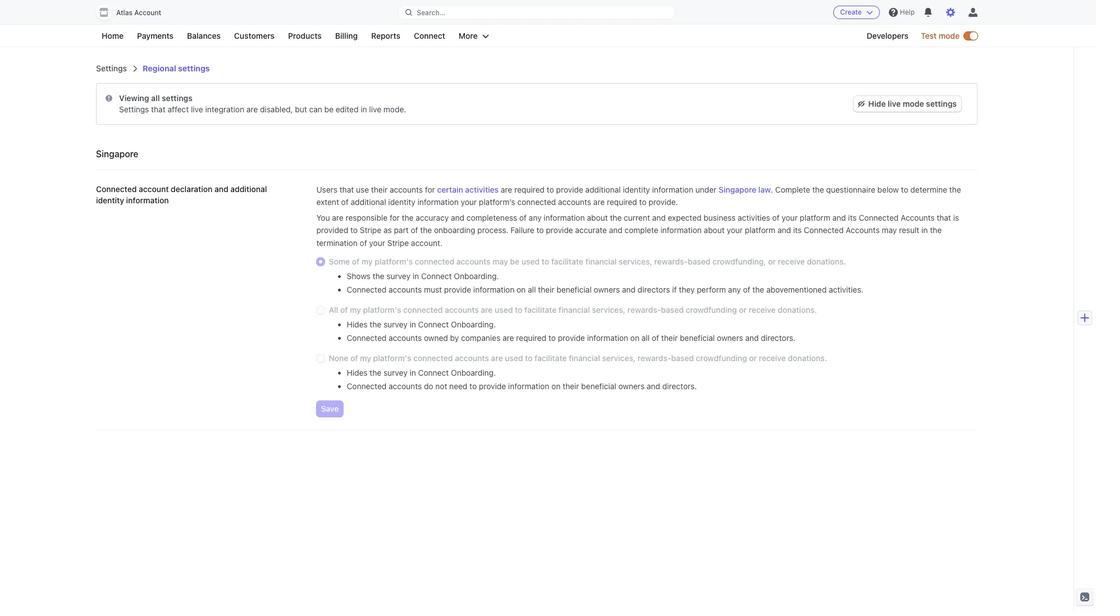 Task type: describe. For each thing, give the bounding box(es) containing it.
their inside all of my platform's connected accounts are used to facilitate financial services, rewards-based crowdfunding or receive donations. hides the survey in connect onboarding. connected accounts owned by companies are required to provide information on all of their beneficial owners and directors.
[[661, 333, 678, 343]]

customers
[[234, 31, 275, 40]]

billing
[[335, 31, 358, 40]]

in inside all of my platform's connected accounts are used to facilitate financial services, rewards-based crowdfunding or receive donations. hides the survey in connect onboarding. connected accounts owned by companies are required to provide information on all of their beneficial owners and directors.
[[410, 320, 416, 329]]

2 horizontal spatial additional
[[585, 185, 621, 194]]

accounts up by
[[445, 305, 479, 314]]

determine
[[911, 185, 947, 194]]

connect inside all of my platform's connected accounts are used to facilitate financial services, rewards-based crowdfunding or receive donations. hides the survey in connect onboarding. connected accounts owned by companies are required to provide information on all of their beneficial owners and directors.
[[418, 320, 449, 329]]

1 horizontal spatial platform
[[800, 213, 831, 222]]

beneficial inside all of my platform's connected accounts are used to facilitate financial services, rewards-based crowdfunding or receive donations. hides the survey in connect onboarding. connected accounts owned by companies are required to provide information on all of their beneficial owners and directors.
[[680, 333, 715, 343]]

payments link
[[131, 29, 179, 43]]

connected for companies
[[403, 305, 443, 314]]

declaration
[[171, 184, 213, 194]]

accounts up accuracy
[[390, 185, 423, 194]]

1 horizontal spatial mode
[[939, 31, 960, 40]]

of down responsible
[[360, 238, 367, 247]]

directors. inside none of my platform's connected accounts are used to facilitate financial services, rewards-based crowdfunding or receive donations. hides the survey in connect onboarding. connected accounts do not need to provide information on their beneficial owners and directors.
[[662, 381, 697, 391]]

edited
[[336, 104, 359, 114]]

under
[[696, 185, 717, 194]]

must
[[424, 285, 442, 294]]

of up failure
[[519, 213, 527, 222]]

0 vertical spatial stripe
[[360, 225, 381, 235]]

0 vertical spatial required
[[514, 185, 545, 194]]

0 horizontal spatial accounts
[[846, 225, 880, 235]]

hides for connected accounts owned by companies are required to provide information on all of their beneficial owners and directors.
[[347, 320, 368, 329]]

business
[[704, 213, 736, 222]]

accuracy
[[416, 213, 449, 222]]

connected inside . complete the questionnaire below to determine the extent of additional identity information your platform's connected accounts are required to provide.
[[517, 197, 556, 207]]

payments
[[137, 31, 174, 40]]

survey inside some of my platform's connected accounts may be used to facilitate financial services, rewards-based crowdfunding, or receive donations. shows the survey in connect onboarding. connected accounts must provide information on all their beneficial owners and directors if they perform any of the abovementioned activities.
[[387, 272, 411, 281]]

connected account declaration and additional identity information
[[96, 184, 267, 205]]

on inside all of my platform's connected accounts are used to facilitate financial services, rewards-based crowdfunding or receive donations. hides the survey in connect onboarding. connected accounts owned by companies are required to provide information on all of their beneficial owners and directors.
[[631, 333, 640, 343]]

connect inside some of my platform's connected accounts may be used to facilitate financial services, rewards-based crowdfunding, or receive donations. shows the survey in connect onboarding. connected accounts must provide information on all their beneficial owners and directors if they perform any of the abovementioned activities.
[[421, 272, 452, 281]]

accurate
[[575, 225, 607, 235]]

hide
[[869, 99, 886, 108]]

responsible
[[346, 213, 388, 222]]

required inside all of my platform's connected accounts are used to facilitate financial services, rewards-based crowdfunding or receive donations. hides the survey in connect onboarding. connected accounts owned by companies are required to provide information on all of their beneficial owners and directors.
[[516, 333, 546, 343]]

connected down below on the right top of page
[[859, 213, 899, 222]]

billing link
[[330, 29, 363, 43]]

are right companies
[[503, 333, 514, 343]]

companies
[[461, 333, 501, 343]]

services, inside some of my platform's connected accounts may be used to facilitate financial services, rewards-based crowdfunding, or receive donations. shows the survey in connect onboarding. connected accounts must provide information on all their beneficial owners and directors if they perform any of the abovementioned activities.
[[619, 257, 652, 266]]

used for required
[[495, 305, 513, 314]]

facilitate inside some of my platform's connected accounts may be used to facilitate financial services, rewards-based crowdfunding, or receive donations. shows the survey in connect onboarding. connected accounts must provide information on all their beneficial owners and directors if they perform any of the abovementioned activities.
[[551, 257, 584, 266]]

0 vertical spatial singapore
[[96, 149, 138, 159]]

settings inside viewing all settings settings that affect live integration are disabled, but can be edited in live mode.
[[162, 93, 193, 103]]

receive for none of my platform's connected accounts are used to facilitate financial services, rewards-based crowdfunding or receive donations.
[[759, 353, 786, 363]]

hide live mode settings
[[869, 99, 957, 108]]

activities inside the you are responsible for the accuracy and completeness of any information about the current and expected business activities of your platform and its connected accounts that is provided to stripe as part of the onboarding process. failure to provide accurate and complete information about your platform and its connected accounts may result in the termination of your stripe account.
[[738, 213, 770, 222]]

expected
[[668, 213, 702, 222]]

rewards- for of
[[628, 305, 661, 314]]

search…
[[417, 8, 445, 17]]

of inside none of my platform's connected accounts are used to facilitate financial services, rewards-based crowdfunding or receive donations. hides the survey in connect onboarding. connected accounts do not need to provide information on their beneficial owners and directors.
[[350, 353, 358, 363]]

connect inside 'link'
[[414, 31, 445, 40]]

and inside some of my platform's connected accounts may be used to facilitate financial services, rewards-based crowdfunding, or receive donations. shows the survey in connect onboarding. connected accounts must provide information on all their beneficial owners and directors if they perform any of the abovementioned activities.
[[622, 285, 636, 294]]

identity inside . complete the questionnaire below to determine the extent of additional identity information your platform's connected accounts are required to provide.
[[388, 197, 415, 207]]

certain
[[437, 185, 463, 194]]

that inside the you are responsible for the accuracy and completeness of any information about the current and expected business activities of your platform and its connected accounts that is provided to stripe as part of the onboarding process. failure to provide accurate and complete information about your platform and its connected accounts may result in the termination of your stripe account.
[[937, 213, 951, 222]]

financial inside some of my platform's connected accounts may be used to facilitate financial services, rewards-based crowdfunding, or receive donations. shows the survey in connect onboarding. connected accounts must provide information on all their beneficial owners and directors if they perform any of the abovementioned activities.
[[586, 257, 617, 266]]

all inside all of my platform's connected accounts are used to facilitate financial services, rewards-based crowdfunding or receive donations. hides the survey in connect onboarding. connected accounts owned by companies are required to provide information on all of their beneficial owners and directors.
[[642, 333, 650, 343]]

part
[[394, 225, 409, 235]]

none of my platform's connected accounts are used to facilitate financial services, rewards-based crowdfunding or receive donations. hides the survey in connect onboarding. connected accounts do not need to provide information on their beneficial owners and directors.
[[329, 353, 827, 391]]

may inside some of my platform's connected accounts may be used to facilitate financial services, rewards-based crowdfunding, or receive donations. shows the survey in connect onboarding. connected accounts must provide information on all their beneficial owners and directors if they perform any of the abovementioned activities.
[[493, 257, 508, 266]]

based for their
[[661, 305, 684, 314]]

if
[[672, 285, 677, 294]]

platform's
[[479, 197, 515, 207]]

crowdfunding,
[[713, 257, 766, 266]]

for inside the you are responsible for the accuracy and completeness of any information about the current and expected business activities of your platform and its connected accounts that is provided to stripe as part of the onboarding process. failure to provide accurate and complete information about your platform and its connected accounts may result in the termination of your stripe account.
[[390, 213, 400, 222]]

1 horizontal spatial live
[[369, 104, 381, 114]]

balances
[[187, 31, 221, 40]]

of right the all
[[340, 305, 348, 314]]

connect inside none of my platform's connected accounts are used to facilitate financial services, rewards-based crowdfunding or receive donations. hides the survey in connect onboarding. connected accounts do not need to provide information on their beneficial owners and directors.
[[418, 368, 449, 378]]

the inside none of my platform's connected accounts are used to facilitate financial services, rewards-based crowdfunding or receive donations. hides the survey in connect onboarding. connected accounts do not need to provide information on their beneficial owners and directors.
[[370, 368, 381, 378]]

atlas account button
[[96, 4, 173, 20]]

additional inside . complete the questionnaire below to determine the extent of additional identity information your platform's connected accounts are required to provide.
[[351, 197, 386, 207]]

certain activities link
[[437, 185, 499, 194]]

or inside some of my platform's connected accounts may be used to facilitate financial services, rewards-based crowdfunding, or receive donations. shows the survey in connect onboarding. connected accounts must provide information on all their beneficial owners and directors if they perform any of the abovementioned activities.
[[768, 257, 776, 266]]

viewing all settings settings that affect live integration are disabled, but can be edited in live mode.
[[119, 93, 406, 114]]

directors. inside all of my platform's connected accounts are used to facilitate financial services, rewards-based crowdfunding or receive donations. hides the survey in connect onboarding. connected accounts owned by companies are required to provide information on all of their beneficial owners and directors.
[[761, 333, 796, 343]]

of down .
[[772, 213, 780, 222]]

shows
[[347, 272, 371, 281]]

used for provide
[[505, 353, 523, 363]]

1 vertical spatial its
[[793, 225, 802, 235]]

owners inside all of my platform's connected accounts are used to facilitate financial services, rewards-based crowdfunding or receive donations. hides the survey in connect onboarding. connected accounts owned by companies are required to provide information on all of their beneficial owners and directors.
[[717, 333, 743, 343]]

on inside some of my platform's connected accounts may be used to facilitate financial services, rewards-based crowdfunding, or receive donations. shows the survey in connect onboarding. connected accounts must provide information on all their beneficial owners and directors if they perform any of the abovementioned activities.
[[517, 285, 526, 294]]

do
[[424, 381, 433, 391]]

all
[[329, 305, 338, 314]]

complete
[[775, 185, 810, 194]]

can
[[309, 104, 322, 114]]

connected for provide
[[415, 257, 454, 266]]

notifications image
[[924, 8, 933, 17]]

failure
[[511, 225, 535, 235]]

abovementioned
[[766, 285, 827, 294]]

of up shows
[[352, 257, 360, 266]]

connected inside some of my platform's connected accounts may be used to facilitate financial services, rewards-based crowdfunding, or receive donations. shows the survey in connect onboarding. connected accounts must provide information on all their beneficial owners and directors if they perform any of the abovementioned activities.
[[347, 285, 387, 294]]

your down the "business"
[[727, 225, 743, 235]]

mode.
[[384, 104, 406, 114]]

beneficial inside some of my platform's connected accounts may be used to facilitate financial services, rewards-based crowdfunding, or receive donations. shows the survey in connect onboarding. connected accounts must provide information on all their beneficial owners and directors if they perform any of the abovementioned activities.
[[557, 285, 592, 294]]

products
[[288, 31, 322, 40]]

0 horizontal spatial live
[[191, 104, 203, 114]]

and inside connected account declaration and additional identity information
[[215, 184, 228, 194]]

reports link
[[366, 29, 406, 43]]

in inside some of my platform's connected accounts may be used to facilitate financial services, rewards-based crowdfunding, or receive donations. shows the survey in connect onboarding. connected accounts must provide information on all their beneficial owners and directors if they perform any of the abovementioned activities.
[[413, 272, 419, 281]]

on inside none of my platform's connected accounts are used to facilitate financial services, rewards-based crowdfunding or receive donations. hides the survey in connect onboarding. connected accounts do not need to provide information on their beneficial owners and directors.
[[552, 381, 561, 391]]

save
[[321, 404, 339, 413]]

process.
[[477, 225, 509, 235]]

some
[[329, 257, 350, 266]]

facilitate for provide
[[525, 305, 557, 314]]

integration
[[205, 104, 244, 114]]

users
[[316, 185, 338, 194]]

not
[[435, 381, 447, 391]]

rewards- inside some of my platform's connected accounts may be used to facilitate financial services, rewards-based crowdfunding, or receive donations. shows the survey in connect onboarding. connected accounts must provide information on all their beneficial owners and directors if they perform any of the abovementioned activities.
[[654, 257, 688, 266]]

are inside the you are responsible for the accuracy and completeness of any information about the current and expected business activities of your platform and its connected accounts that is provided to stripe as part of the onboarding process. failure to provide accurate and complete information about your platform and its connected accounts may result in the termination of your stripe account.
[[332, 213, 344, 222]]

connect link
[[408, 29, 451, 43]]

platform's for owned
[[363, 305, 401, 314]]

accounts inside . complete the questionnaire below to determine the extent of additional identity information your platform's connected accounts are required to provide.
[[558, 197, 591, 207]]

survey for all
[[384, 320, 408, 329]]

any inside the you are responsible for the accuracy and completeness of any information about the current and expected business activities of your platform and its connected accounts that is provided to stripe as part of the onboarding process. failure to provide accurate and complete information about your platform and its connected accounts may result in the termination of your stripe account.
[[529, 213, 542, 222]]

and inside all of my platform's connected accounts are used to facilitate financial services, rewards-based crowdfunding or receive donations. hides the survey in connect onboarding. connected accounts owned by companies are required to provide information on all of their beneficial owners and directors.
[[745, 333, 759, 343]]

owners inside none of my platform's connected accounts are used to facilitate financial services, rewards-based crowdfunding or receive donations. hides the survey in connect onboarding. connected accounts do not need to provide information on their beneficial owners and directors.
[[619, 381, 645, 391]]

settings inside viewing all settings settings that affect live integration are disabled, but can be edited in live mode.
[[119, 104, 149, 114]]

home
[[102, 31, 124, 40]]

that inside viewing all settings settings that affect live integration are disabled, but can be edited in live mode.
[[151, 104, 166, 114]]

balances link
[[181, 29, 226, 43]]

affect
[[168, 104, 189, 114]]

and inside none of my platform's connected accounts are used to facilitate financial services, rewards-based crowdfunding or receive donations. hides the survey in connect onboarding. connected accounts do not need to provide information on their beneficial owners and directors.
[[647, 381, 660, 391]]

need
[[449, 381, 467, 391]]

or for all of my platform's connected accounts are used to facilitate financial services, rewards-based crowdfunding or receive donations. hides the survey in connect onboarding. connected accounts owned by companies are required to provide information on all of their beneficial owners and directors.
[[739, 305, 747, 314]]

none
[[329, 353, 348, 363]]

save button
[[316, 401, 343, 417]]

of inside . complete the questionnaire below to determine the extent of additional identity information your platform's connected accounts are required to provide.
[[341, 197, 349, 207]]

by
[[450, 333, 459, 343]]

may inside the you are responsible for the accuracy and completeness of any information about the current and expected business activities of your platform and its connected accounts that is provided to stripe as part of the onboarding process. failure to provide accurate and complete information about your platform and its connected accounts may result in the termination of your stripe account.
[[882, 225, 897, 235]]

information inside none of my platform's connected accounts are used to facilitate financial services, rewards-based crowdfunding or receive donations. hides the survey in connect onboarding. connected accounts do not need to provide information on their beneficial owners and directors.
[[508, 381, 549, 391]]

provide inside some of my platform's connected accounts may be used to facilitate financial services, rewards-based crowdfunding, or receive donations. shows the survey in connect onboarding. connected accounts must provide information on all their beneficial owners and directors if they perform any of the abovementioned activities.
[[444, 285, 471, 294]]

below
[[878, 185, 899, 194]]

platform's for accounts
[[375, 257, 413, 266]]

atlas account
[[116, 8, 161, 17]]

test mode
[[921, 31, 960, 40]]

provide inside all of my platform's connected accounts are used to facilitate financial services, rewards-based crowdfunding or receive donations. hides the survey in connect onboarding. connected accounts owned by companies are required to provide information on all of their beneficial owners and directors.
[[558, 333, 585, 343]]

termination
[[316, 238, 358, 247]]

0 vertical spatial accounts
[[901, 213, 935, 222]]

all of my platform's connected accounts are used to facilitate financial services, rewards-based crowdfunding or receive donations. hides the survey in connect onboarding. connected accounts owned by companies are required to provide information on all of their beneficial owners and directors.
[[329, 305, 817, 343]]

are inside . complete the questionnaire below to determine the extent of additional identity information your platform's connected accounts are required to provide.
[[593, 197, 605, 207]]

0 horizontal spatial platform
[[745, 225, 776, 235]]

law
[[759, 185, 771, 194]]

of down 'crowdfunding,'
[[743, 285, 751, 294]]

result
[[899, 225, 920, 235]]

crowdfunding for their
[[686, 305, 737, 314]]

onboarding
[[434, 225, 475, 235]]

more button
[[453, 29, 495, 43]]

based for directors.
[[671, 353, 694, 363]]

activities.
[[829, 285, 864, 294]]

onboarding. for need
[[451, 368, 496, 378]]

developers
[[867, 31, 909, 40]]

but
[[295, 104, 307, 114]]

or for none of my platform's connected accounts are used to facilitate financial services, rewards-based crowdfunding or receive donations. hides the survey in connect onboarding. connected accounts do not need to provide information on their beneficial owners and directors.
[[749, 353, 757, 363]]

0 vertical spatial activities
[[465, 185, 499, 194]]

connected inside connected account declaration and additional identity information
[[96, 184, 137, 194]]

services, for beneficial
[[602, 353, 636, 363]]

required inside . complete the questionnaire below to determine the extent of additional identity information your platform's connected accounts are required to provide.
[[607, 197, 637, 207]]

1 horizontal spatial that
[[340, 185, 354, 194]]

financial for their
[[569, 353, 600, 363]]

Search… search field
[[399, 5, 675, 19]]

are inside none of my platform's connected accounts are used to facilitate financial services, rewards-based crowdfunding or receive donations. hides the survey in connect onboarding. connected accounts do not need to provide information on their beneficial owners and directors.
[[491, 353, 503, 363]]

account.
[[411, 238, 443, 247]]



Task type: locate. For each thing, give the bounding box(es) containing it.
1 vertical spatial any
[[728, 285, 741, 294]]

my right the all
[[350, 305, 361, 314]]

0 vertical spatial settings
[[96, 63, 127, 73]]

0 vertical spatial mode
[[939, 31, 960, 40]]

help button
[[885, 3, 919, 21]]

1 vertical spatial receive
[[749, 305, 776, 314]]

live inside button
[[888, 99, 901, 108]]

onboarding. inside none of my platform's connected accounts are used to facilitate financial services, rewards-based crowdfunding or receive donations. hides the survey in connect onboarding. connected accounts do not need to provide information on their beneficial owners and directors.
[[451, 368, 496, 378]]

platform's inside all of my platform's connected accounts are used to facilitate financial services, rewards-based crowdfunding or receive donations. hides the survey in connect onboarding. connected accounts owned by companies are required to provide information on all of their beneficial owners and directors.
[[363, 305, 401, 314]]

are up companies
[[481, 305, 493, 314]]

1 horizontal spatial stripe
[[387, 238, 409, 247]]

be
[[324, 104, 334, 114], [510, 257, 520, 266]]

receive for all of my platform's connected accounts are used to facilitate financial services, rewards-based crowdfunding or receive donations.
[[749, 305, 776, 314]]

home link
[[96, 29, 129, 43]]

any up failure
[[529, 213, 542, 222]]

donations. inside some of my platform's connected accounts may be used to facilitate financial services, rewards-based crowdfunding, or receive donations. shows the survey in connect onboarding. connected accounts must provide information on all their beneficial owners and directors if they perform any of the abovementioned activities.
[[807, 257, 846, 266]]

additional inside connected account declaration and additional identity information
[[230, 184, 267, 194]]

connected down owned
[[413, 353, 453, 363]]

accounts up result at right top
[[901, 213, 935, 222]]

onboarding. up companies
[[451, 320, 496, 329]]

1 vertical spatial crowdfunding
[[696, 353, 747, 363]]

connected
[[96, 184, 137, 194], [859, 213, 899, 222], [804, 225, 844, 235], [347, 285, 387, 294], [347, 333, 387, 343], [347, 381, 387, 391]]

0 vertical spatial may
[[882, 225, 897, 235]]

provided
[[316, 225, 348, 235]]

stripe down responsible
[[360, 225, 381, 235]]

accounts down questionnaire
[[846, 225, 880, 235]]

provide right need
[[479, 381, 506, 391]]

rewards- inside none of my platform's connected accounts are used to facilitate financial services, rewards-based crowdfunding or receive donations. hides the survey in connect onboarding. connected accounts do not need to provide information on their beneficial owners and directors.
[[638, 353, 671, 363]]

rewards- inside all of my platform's connected accounts are used to facilitate financial services, rewards-based crowdfunding or receive donations. hides the survey in connect onboarding. connected accounts owned by companies are required to provide information on all of their beneficial owners and directors.
[[628, 305, 661, 314]]

required right companies
[[516, 333, 546, 343]]

are down companies
[[491, 353, 503, 363]]

donations. inside none of my platform's connected accounts are used to facilitate financial services, rewards-based crowdfunding or receive donations. hides the survey in connect onboarding. connected accounts do not need to provide information on their beneficial owners and directors.
[[788, 353, 827, 363]]

complete
[[625, 225, 659, 235]]

account
[[134, 8, 161, 17]]

their inside some of my platform's connected accounts may be used to facilitate financial services, rewards-based crowdfunding, or receive donations. shows the survey in connect onboarding. connected accounts must provide information on all their beneficial owners and directors if they perform any of the abovementioned activities.
[[538, 285, 555, 294]]

services, for on
[[592, 305, 626, 314]]

0 horizontal spatial mode
[[903, 99, 924, 108]]

the
[[813, 185, 824, 194], [950, 185, 961, 194], [402, 213, 414, 222], [610, 213, 622, 222], [420, 225, 432, 235], [930, 225, 942, 235], [373, 272, 384, 281], [753, 285, 764, 294], [370, 320, 381, 329], [370, 368, 381, 378]]

2 vertical spatial rewards-
[[638, 353, 671, 363]]

platform
[[800, 213, 831, 222], [745, 225, 776, 235]]

1 vertical spatial financial
[[559, 305, 590, 314]]

2 vertical spatial receive
[[759, 353, 786, 363]]

1 vertical spatial facilitate
[[525, 305, 557, 314]]

some of my platform's connected accounts may be used to facilitate financial services, rewards-based crowdfunding, or receive donations. shows the survey in connect onboarding. connected accounts must provide information on all their beneficial owners and directors if they perform any of the abovementioned activities.
[[329, 257, 864, 294]]

provide up none of my platform's connected accounts are used to facilitate financial services, rewards-based crowdfunding or receive donations. hides the survey in connect onboarding. connected accounts do not need to provide information on their beneficial owners and directors.
[[558, 333, 585, 343]]

may
[[882, 225, 897, 235], [493, 257, 508, 266]]

1 vertical spatial owners
[[717, 333, 743, 343]]

connect down search…
[[414, 31, 445, 40]]

about down the "business"
[[704, 225, 725, 235]]

connect up do
[[418, 368, 449, 378]]

2 vertical spatial financial
[[569, 353, 600, 363]]

customers link
[[229, 29, 280, 43]]

all inside viewing all settings settings that affect live integration are disabled, but can be edited in live mode.
[[151, 93, 160, 103]]

you
[[316, 213, 330, 222]]

1 horizontal spatial about
[[704, 225, 725, 235]]

my for all
[[350, 305, 361, 314]]

and
[[215, 184, 228, 194], [451, 213, 464, 222], [652, 213, 666, 222], [833, 213, 846, 222], [609, 225, 623, 235], [778, 225, 791, 235], [622, 285, 636, 294], [745, 333, 759, 343], [647, 381, 660, 391]]

2 vertical spatial donations.
[[788, 353, 827, 363]]

financial inside all of my platform's connected accounts are used to facilitate financial services, rewards-based crowdfunding or receive donations. hides the survey in connect onboarding. connected accounts owned by companies are required to provide information on all of their beneficial owners and directors.
[[559, 305, 590, 314]]

platform up 'crowdfunding,'
[[745, 225, 776, 235]]

create
[[840, 8, 862, 16]]

users that use their accounts for certain activities are required to provide additional identity information under singapore law
[[316, 185, 771, 194]]

2 vertical spatial services,
[[602, 353, 636, 363]]

settings down home link
[[96, 63, 127, 73]]

onboarding. inside all of my platform's connected accounts are used to facilitate financial services, rewards-based crowdfunding or receive donations. hides the survey in connect onboarding. connected accounts owned by companies are required to provide information on all of their beneficial owners and directors.
[[451, 320, 496, 329]]

0 vertical spatial crowdfunding
[[686, 305, 737, 314]]

0 horizontal spatial additional
[[230, 184, 267, 194]]

more
[[459, 31, 478, 40]]

onboarding. for companies
[[451, 320, 496, 329]]

platform's right none
[[373, 353, 411, 363]]

any inside some of my platform's connected accounts may be used to facilitate financial services, rewards-based crowdfunding, or receive donations. shows the survey in connect onboarding. connected accounts must provide information on all their beneficial owners and directors if they perform any of the abovementioned activities.
[[728, 285, 741, 294]]

provide.
[[649, 197, 678, 207]]

information
[[652, 185, 693, 194], [126, 195, 169, 205], [418, 197, 459, 207], [544, 213, 585, 222], [661, 225, 702, 235], [473, 285, 515, 294], [587, 333, 628, 343], [508, 381, 549, 391]]

2 vertical spatial owners
[[619, 381, 645, 391]]

my for none
[[360, 353, 371, 363]]

all down directors in the right of the page
[[642, 333, 650, 343]]

hides down none
[[347, 368, 368, 378]]

facilitate inside all of my platform's connected accounts are used to facilitate financial services, rewards-based crowdfunding or receive donations. hides the survey in connect onboarding. connected accounts owned by companies are required to provide information on all of their beneficial owners and directors.
[[525, 305, 557, 314]]

1 vertical spatial accounts
[[846, 225, 880, 235]]

receive inside none of my platform's connected accounts are used to facilitate financial services, rewards-based crowdfunding or receive donations. hides the survey in connect onboarding. connected accounts do not need to provide information on their beneficial owners and directors.
[[759, 353, 786, 363]]

owners
[[594, 285, 620, 294], [717, 333, 743, 343], [619, 381, 645, 391]]

1 vertical spatial on
[[631, 333, 640, 343]]

be right can
[[324, 104, 334, 114]]

activities down singapore law link
[[738, 213, 770, 222]]

0 vertical spatial its
[[848, 213, 857, 222]]

information inside connected account declaration and additional identity information
[[126, 195, 169, 205]]

all right 'viewing'
[[151, 93, 160, 103]]

regional settings
[[143, 63, 210, 73]]

2 vertical spatial that
[[937, 213, 951, 222]]

in inside the you are responsible for the accuracy and completeness of any information about the current and expected business activities of your platform and its connected accounts that is provided to stripe as part of the onboarding process. failure to provide accurate and complete information about your platform and its connected accounts may result in the termination of your stripe account.
[[922, 225, 928, 235]]

information inside . complete the questionnaire below to determine the extent of additional identity information your platform's connected accounts are required to provide.
[[418, 197, 459, 207]]

0 vertical spatial onboarding.
[[454, 272, 499, 281]]

test
[[921, 31, 937, 40]]

financial down some of my platform's connected accounts may be used to facilitate financial services, rewards-based crowdfunding, or receive donations. shows the survey in connect onboarding. connected accounts must provide information on all their beneficial owners and directors if they perform any of the abovementioned activities. at the top of the page
[[559, 305, 590, 314]]

0 vertical spatial or
[[768, 257, 776, 266]]

2 horizontal spatial identity
[[623, 185, 650, 194]]

0 horizontal spatial for
[[390, 213, 400, 222]]

rewards- for and
[[638, 353, 671, 363]]

0 vertical spatial all
[[151, 93, 160, 103]]

connected down questionnaire
[[804, 225, 844, 235]]

1 horizontal spatial for
[[425, 185, 435, 194]]

2 vertical spatial used
[[505, 353, 523, 363]]

1 vertical spatial services,
[[592, 305, 626, 314]]

provide up accurate
[[556, 185, 583, 194]]

onboarding.
[[454, 272, 499, 281], [451, 320, 496, 329], [451, 368, 496, 378]]

directors
[[638, 285, 670, 294]]

platform's for do
[[373, 353, 411, 363]]

services, inside none of my platform's connected accounts are used to facilitate financial services, rewards-based crowdfunding or receive donations. hides the survey in connect onboarding. connected accounts do not need to provide information on their beneficial owners and directors.
[[602, 353, 636, 363]]

1 horizontal spatial activities
[[738, 213, 770, 222]]

account
[[139, 184, 169, 194]]

facilitate
[[551, 257, 584, 266], [525, 305, 557, 314], [535, 353, 567, 363]]

stripe down part
[[387, 238, 409, 247]]

disabled,
[[260, 104, 293, 114]]

platform's down as
[[375, 257, 413, 266]]

0 vertical spatial platform's
[[375, 257, 413, 266]]

to
[[547, 185, 554, 194], [901, 185, 909, 194], [639, 197, 647, 207], [350, 225, 358, 235], [537, 225, 544, 235], [542, 257, 549, 266], [515, 305, 523, 314], [549, 333, 556, 343], [525, 353, 533, 363], [470, 381, 477, 391]]

my up shows
[[362, 257, 373, 266]]

0 horizontal spatial stripe
[[360, 225, 381, 235]]

provide inside the you are responsible for the accuracy and completeness of any information about the current and expected business activities of your platform and its connected accounts that is provided to stripe as part of the onboarding process. failure to provide accurate and complete information about your platform and its connected accounts may result in the termination of your stripe account.
[[546, 225, 573, 235]]

that left is
[[937, 213, 951, 222]]

2 vertical spatial onboarding.
[[451, 368, 496, 378]]

0 horizontal spatial may
[[493, 257, 508, 266]]

1 horizontal spatial may
[[882, 225, 897, 235]]

accounts up accurate
[[558, 197, 591, 207]]

to inside some of my platform's connected accounts may be used to facilitate financial services, rewards-based crowdfunding, or receive donations. shows the survey in connect onboarding. connected accounts must provide information on all their beneficial owners and directors if they perform any of the abovementioned activities.
[[542, 257, 549, 266]]

about
[[587, 213, 608, 222], [704, 225, 725, 235]]

0 vertical spatial platform
[[800, 213, 831, 222]]

0 horizontal spatial on
[[517, 285, 526, 294]]

0 vertical spatial any
[[529, 213, 542, 222]]

additional
[[230, 184, 267, 194], [585, 185, 621, 194], [351, 197, 386, 207]]

live right hide
[[888, 99, 901, 108]]

the inside all of my platform's connected accounts are used to facilitate financial services, rewards-based crowdfunding or receive donations. hides the survey in connect onboarding. connected accounts owned by companies are required to provide information on all of their beneficial owners and directors.
[[370, 320, 381, 329]]

2 hides from the top
[[347, 368, 368, 378]]

connected up none
[[347, 333, 387, 343]]

0 horizontal spatial be
[[324, 104, 334, 114]]

donations. for all of my platform's connected accounts are used to facilitate financial services, rewards-based crowdfunding or receive donations.
[[778, 305, 817, 314]]

0 vertical spatial about
[[587, 213, 608, 222]]

settings link
[[96, 63, 127, 73]]

0 vertical spatial hides
[[347, 320, 368, 329]]

1 vertical spatial hides
[[347, 368, 368, 378]]

used inside all of my platform's connected accounts are used to facilitate financial services, rewards-based crowdfunding or receive donations. hides the survey in connect onboarding. connected accounts owned by companies are required to provide information on all of their beneficial owners and directors.
[[495, 305, 513, 314]]

mode right hide
[[903, 99, 924, 108]]

live left mode.
[[369, 104, 381, 114]]

viewing
[[119, 93, 149, 103]]

information inside all of my platform's connected accounts are used to facilitate financial services, rewards-based crowdfunding or receive donations. hides the survey in connect onboarding. connected accounts owned by companies are required to provide information on all of their beneficial owners and directors.
[[587, 333, 628, 343]]

reports
[[371, 31, 400, 40]]

its down questionnaire
[[848, 213, 857, 222]]

activities up platform's
[[465, 185, 499, 194]]

owners inside some of my platform's connected accounts may be used to facilitate financial services, rewards-based crowdfunding, or receive donations. shows the survey in connect onboarding. connected accounts must provide information on all their beneficial owners and directors if they perform any of the abovementioned activities.
[[594, 285, 620, 294]]

1 vertical spatial my
[[350, 305, 361, 314]]

survey inside none of my platform's connected accounts are used to facilitate financial services, rewards-based crowdfunding or receive donations. hides the survey in connect onboarding. connected accounts do not need to provide information on their beneficial owners and directors.
[[384, 368, 408, 378]]

connected down none
[[347, 381, 387, 391]]

financial for information
[[559, 305, 590, 314]]

mode inside button
[[903, 99, 924, 108]]

your down as
[[369, 238, 385, 247]]

1 vertical spatial that
[[340, 185, 354, 194]]

connect up must
[[421, 272, 452, 281]]

connected inside all of my platform's connected accounts are used to facilitate financial services, rewards-based crowdfunding or receive donations. hides the survey in connect onboarding. connected accounts owned by companies are required to provide information on all of their beneficial owners and directors.
[[347, 333, 387, 343]]

onboarding. up need
[[451, 368, 496, 378]]

are up provided at the top
[[332, 213, 344, 222]]

in inside none of my platform's connected accounts are used to facilitate financial services, rewards-based crowdfunding or receive donations. hides the survey in connect onboarding. connected accounts do not need to provide information on their beneficial owners and directors.
[[410, 368, 416, 378]]

0 horizontal spatial singapore
[[96, 149, 138, 159]]

owned
[[424, 333, 448, 343]]

connected down account.
[[415, 257, 454, 266]]

2 horizontal spatial or
[[768, 257, 776, 266]]

accounts left must
[[389, 285, 422, 294]]

2 vertical spatial required
[[516, 333, 546, 343]]

required up current
[[607, 197, 637, 207]]

provide left accurate
[[546, 225, 573, 235]]

1 vertical spatial onboarding.
[[451, 320, 496, 329]]

accounts down companies
[[455, 353, 489, 363]]

financial
[[586, 257, 617, 266], [559, 305, 590, 314], [569, 353, 600, 363]]

1 vertical spatial platform
[[745, 225, 776, 235]]

of right none
[[350, 353, 358, 363]]

1 vertical spatial directors.
[[662, 381, 697, 391]]

completeness
[[467, 213, 517, 222]]

platform down complete
[[800, 213, 831, 222]]

my inside some of my platform's connected accounts may be used to facilitate financial services, rewards-based crowdfunding, or receive donations. shows the survey in connect onboarding. connected accounts must provide information on all their beneficial owners and directors if they perform any of the abovementioned activities.
[[362, 257, 373, 266]]

identity inside connected account declaration and additional identity information
[[96, 195, 124, 205]]

accounts left do
[[389, 381, 422, 391]]

on
[[517, 285, 526, 294], [631, 333, 640, 343], [552, 381, 561, 391]]

0 vertical spatial my
[[362, 257, 373, 266]]

may down process.
[[493, 257, 508, 266]]

used inside some of my platform's connected accounts may be used to facilitate financial services, rewards-based crowdfunding, or receive donations. shows the survey in connect onboarding. connected accounts must provide information on all their beneficial owners and directors if they perform any of the abovementioned activities.
[[522, 257, 540, 266]]

my inside none of my platform's connected accounts are used to facilitate financial services, rewards-based crowdfunding or receive donations. hides the survey in connect onboarding. connected accounts do not need to provide information on their beneficial owners and directors.
[[360, 353, 371, 363]]

1 vertical spatial be
[[510, 257, 520, 266]]

of right part
[[411, 225, 418, 235]]

1 vertical spatial settings
[[119, 104, 149, 114]]

0 vertical spatial receive
[[778, 257, 805, 266]]

beneficial inside none of my platform's connected accounts are used to facilitate financial services, rewards-based crowdfunding or receive donations. hides the survey in connect onboarding. connected accounts do not need to provide information on their beneficial owners and directors.
[[581, 381, 616, 391]]

all up all of my platform's connected accounts are used to facilitate financial services, rewards-based crowdfunding or receive donations. hides the survey in connect onboarding. connected accounts owned by companies are required to provide information on all of their beneficial owners and directors.
[[528, 285, 536, 294]]

connected inside none of my platform's connected accounts are used to facilitate financial services, rewards-based crowdfunding or receive donations. hides the survey in connect onboarding. connected accounts do not need to provide information on their beneficial owners and directors.
[[347, 381, 387, 391]]

be down failure
[[510, 257, 520, 266]]

2 vertical spatial all
[[642, 333, 650, 343]]

1 vertical spatial beneficial
[[680, 333, 715, 343]]

0 vertical spatial for
[[425, 185, 435, 194]]

facilitate inside none of my platform's connected accounts are used to facilitate financial services, rewards-based crowdfunding or receive donations. hides the survey in connect onboarding. connected accounts do not need to provide information on their beneficial owners and directors.
[[535, 353, 567, 363]]

connected inside some of my platform's connected accounts may be used to facilitate financial services, rewards-based crowdfunding, or receive donations. shows the survey in connect onboarding. connected accounts must provide information on all their beneficial owners and directors if they perform any of the abovementioned activities.
[[415, 257, 454, 266]]

products link
[[282, 29, 327, 43]]

survey for none
[[384, 368, 408, 378]]

1 vertical spatial activities
[[738, 213, 770, 222]]

2 vertical spatial platform's
[[373, 353, 411, 363]]

1 horizontal spatial or
[[749, 353, 757, 363]]

developers link
[[861, 29, 914, 43]]

is
[[953, 213, 959, 222]]

2 horizontal spatial on
[[631, 333, 640, 343]]

all
[[151, 93, 160, 103], [528, 285, 536, 294], [642, 333, 650, 343]]

help
[[900, 8, 915, 16]]

donations. inside all of my platform's connected accounts are used to facilitate financial services, rewards-based crowdfunding or receive donations. hides the survey in connect onboarding. connected accounts owned by companies are required to provide information on all of their beneficial owners and directors.
[[778, 305, 817, 314]]

2 vertical spatial facilitate
[[535, 353, 567, 363]]

that left use
[[340, 185, 354, 194]]

accounts left owned
[[389, 333, 422, 343]]

you are responsible for the accuracy and completeness of any information about the current and expected business activities of your platform and its connected accounts that is provided to stripe as part of the onboarding process. failure to provide accurate and complete information about your platform and its connected accounts may result in the termination of your stripe account.
[[316, 213, 959, 247]]

2 horizontal spatial that
[[937, 213, 951, 222]]

onboarding. down process.
[[454, 272, 499, 281]]

are up accurate
[[593, 197, 605, 207]]

1 hides from the top
[[347, 320, 368, 329]]

are inside viewing all settings settings that affect live integration are disabled, but can be edited in live mode.
[[246, 104, 258, 114]]

1 vertical spatial about
[[704, 225, 725, 235]]

your
[[461, 197, 477, 207], [782, 213, 798, 222], [727, 225, 743, 235], [369, 238, 385, 247]]

survey inside all of my platform's connected accounts are used to facilitate financial services, rewards-based crowdfunding or receive donations. hides the survey in connect onboarding. connected accounts owned by companies are required to provide information on all of their beneficial owners and directors.
[[384, 320, 408, 329]]

0 vertical spatial owners
[[594, 285, 620, 294]]

stripe
[[360, 225, 381, 235], [387, 238, 409, 247]]

their inside none of my platform's connected accounts are used to facilitate financial services, rewards-based crowdfunding or receive donations. hides the survey in connect onboarding. connected accounts do not need to provide information on their beneficial owners and directors.
[[563, 381, 579, 391]]

1 vertical spatial required
[[607, 197, 637, 207]]

mode right test
[[939, 31, 960, 40]]

financial down accurate
[[586, 257, 617, 266]]

0 horizontal spatial all
[[151, 93, 160, 103]]

for up part
[[390, 213, 400, 222]]

or inside none of my platform's connected accounts are used to facilitate financial services, rewards-based crowdfunding or receive donations. hides the survey in connect onboarding. connected accounts do not need to provide information on their beneficial owners and directors.
[[749, 353, 757, 363]]

or inside all of my platform's connected accounts are used to facilitate financial services, rewards-based crowdfunding or receive donations. hides the survey in connect onboarding. connected accounts owned by companies are required to provide information on all of their beneficial owners and directors.
[[739, 305, 747, 314]]

hides inside none of my platform's connected accounts are used to facilitate financial services, rewards-based crowdfunding or receive donations. hides the survey in connect onboarding. connected accounts do not need to provide information on their beneficial owners and directors.
[[347, 368, 368, 378]]

connect up owned
[[418, 320, 449, 329]]

0 vertical spatial rewards-
[[654, 257, 688, 266]]

2 vertical spatial on
[[552, 381, 561, 391]]

platform's inside some of my platform's connected accounts may be used to facilitate financial services, rewards-based crowdfunding, or receive donations. shows the survey in connect onboarding. connected accounts must provide information on all their beneficial owners and directors if they perform any of the abovementioned activities.
[[375, 257, 413, 266]]

of down directors in the right of the page
[[652, 333, 659, 343]]

your down certain activities link
[[461, 197, 477, 207]]

settings down 'viewing'
[[119, 104, 149, 114]]

all inside some of my platform's connected accounts may be used to facilitate financial services, rewards-based crowdfunding, or receive donations. shows the survey in connect onboarding. connected accounts must provide information on all their beneficial owners and directors if they perform any of the abovementioned activities.
[[528, 285, 536, 294]]

my right none
[[360, 353, 371, 363]]

1 vertical spatial based
[[661, 305, 684, 314]]

0 vertical spatial used
[[522, 257, 540, 266]]

its down complete
[[793, 225, 802, 235]]

donations. for none of my platform's connected accounts are used to facilitate financial services, rewards-based crowdfunding or receive donations.
[[788, 353, 827, 363]]

0 horizontal spatial any
[[529, 213, 542, 222]]

onboarding. inside some of my platform's connected accounts may be used to facilitate financial services, rewards-based crowdfunding, or receive donations. shows the survey in connect onboarding. connected accounts must provide information on all their beneficial owners and directors if they perform any of the abovementioned activities.
[[454, 272, 499, 281]]

singapore
[[96, 149, 138, 159], [719, 185, 757, 194]]

about up accurate
[[587, 213, 608, 222]]

1 vertical spatial used
[[495, 305, 513, 314]]

connected left account
[[96, 184, 137, 194]]

platform's inside none of my platform's connected accounts are used to facilitate financial services, rewards-based crowdfunding or receive donations. hides the survey in connect onboarding. connected accounts do not need to provide information on their beneficial owners and directors.
[[373, 353, 411, 363]]

hide live mode settings button
[[854, 96, 962, 112]]

live right affect
[[191, 104, 203, 114]]

crowdfunding for directors.
[[696, 353, 747, 363]]

2 vertical spatial my
[[360, 353, 371, 363]]

1 vertical spatial all
[[528, 285, 536, 294]]

any
[[529, 213, 542, 222], [728, 285, 741, 294]]

hides up none
[[347, 320, 368, 329]]

are left disabled, at the left of the page
[[246, 104, 258, 114]]

my inside all of my platform's connected accounts are used to facilitate financial services, rewards-based crowdfunding or receive donations. hides the survey in connect onboarding. connected accounts owned by companies are required to provide information on all of their beneficial owners and directors.
[[350, 305, 361, 314]]

they
[[679, 285, 695, 294]]

accounts down 'onboarding'
[[457, 257, 491, 266]]

used inside none of my platform's connected accounts are used to facilitate financial services, rewards-based crowdfunding or receive donations. hides the survey in connect onboarding. connected accounts do not need to provide information on their beneficial owners and directors.
[[505, 353, 523, 363]]

any right perform
[[728, 285, 741, 294]]

settings inside hide live mode settings button
[[926, 99, 957, 108]]

that left affect
[[151, 104, 166, 114]]

1 horizontal spatial additional
[[351, 197, 386, 207]]

may left result at right top
[[882, 225, 897, 235]]

be inside some of my platform's connected accounts may be used to facilitate financial services, rewards-based crowdfunding, or receive donations. shows the survey in connect onboarding. connected accounts must provide information on all their beneficial owners and directors if they perform any of the abovementioned activities.
[[510, 257, 520, 266]]

1 horizontal spatial on
[[552, 381, 561, 391]]

or
[[768, 257, 776, 266], [739, 305, 747, 314], [749, 353, 757, 363]]

based inside some of my platform's connected accounts may be used to facilitate financial services, rewards-based crowdfunding, or receive donations. shows the survey in connect onboarding. connected accounts must provide information on all their beneficial owners and directors if they perform any of the abovementioned activities.
[[688, 257, 711, 266]]

1 horizontal spatial accounts
[[901, 213, 935, 222]]

1 vertical spatial stripe
[[387, 238, 409, 247]]

singapore law link
[[719, 185, 771, 194]]

activities
[[465, 185, 499, 194], [738, 213, 770, 222]]

current
[[624, 213, 650, 222]]

0 horizontal spatial that
[[151, 104, 166, 114]]

connected inside none of my platform's connected accounts are used to facilitate financial services, rewards-based crowdfunding or receive donations. hides the survey in connect onboarding. connected accounts do not need to provide information on their beneficial owners and directors.
[[413, 353, 453, 363]]

survey
[[387, 272, 411, 281], [384, 320, 408, 329], [384, 368, 408, 378]]

required up platform's
[[514, 185, 545, 194]]

use
[[356, 185, 369, 194]]

receive inside some of my platform's connected accounts may be used to facilitate financial services, rewards-based crowdfunding, or receive donations. shows the survey in connect onboarding. connected accounts must provide information on all their beneficial owners and directors if they perform any of the abovementioned activities.
[[778, 257, 805, 266]]

information inside some of my platform's connected accounts may be used to facilitate financial services, rewards-based crowdfunding, or receive donations. shows the survey in connect onboarding. connected accounts must provide information on all their beneficial owners and directors if they perform any of the abovementioned activities.
[[473, 285, 515, 294]]

.
[[771, 185, 773, 194]]

hides inside all of my platform's connected accounts are used to facilitate financial services, rewards-based crowdfunding or receive donations. hides the survey in connect onboarding. connected accounts owned by companies are required to provide information on all of their beneficial owners and directors.
[[347, 320, 368, 329]]

financial down all of my platform's connected accounts are used to facilitate financial services, rewards-based crowdfunding or receive donations. hides the survey in connect onboarding. connected accounts owned by companies are required to provide information on all of their beneficial owners and directors.
[[569, 353, 600, 363]]

provide inside none of my platform's connected accounts are used to facilitate financial services, rewards-based crowdfunding or receive donations. hides the survey in connect onboarding. connected accounts do not need to provide information on their beneficial owners and directors.
[[479, 381, 506, 391]]

crowdfunding inside none of my platform's connected accounts are used to facilitate financial services, rewards-based crowdfunding or receive donations. hides the survey in connect onboarding. connected accounts do not need to provide information on their beneficial owners and directors.
[[696, 353, 747, 363]]

platform's down shows
[[363, 305, 401, 314]]

2 horizontal spatial live
[[888, 99, 901, 108]]

my for some
[[362, 257, 373, 266]]

questionnaire
[[826, 185, 876, 194]]

0 horizontal spatial its
[[793, 225, 802, 235]]

1 horizontal spatial identity
[[388, 197, 415, 207]]

your down complete
[[782, 213, 798, 222]]

connected down shows
[[347, 285, 387, 294]]

in inside viewing all settings settings that affect live integration are disabled, but can be edited in live mode.
[[361, 104, 367, 114]]

connected for need
[[413, 353, 453, 363]]

facilitate for on
[[535, 353, 567, 363]]

settings
[[178, 63, 210, 73], [162, 93, 193, 103], [926, 99, 957, 108]]

connected down must
[[403, 305, 443, 314]]

used
[[522, 257, 540, 266], [495, 305, 513, 314], [505, 353, 523, 363]]

of right extent
[[341, 197, 349, 207]]

Search… text field
[[399, 5, 675, 19]]

for left certain in the top of the page
[[425, 185, 435, 194]]

0 horizontal spatial or
[[739, 305, 747, 314]]

hides for connected accounts do not need to provide information on their beneficial owners and directors.
[[347, 368, 368, 378]]

provide right must
[[444, 285, 471, 294]]

1 vertical spatial singapore
[[719, 185, 757, 194]]

1 vertical spatial may
[[493, 257, 508, 266]]

connected down users that use their accounts for certain activities are required to provide additional identity information under singapore law
[[517, 197, 556, 207]]

be inside viewing all settings settings that affect live integration are disabled, but can be edited in live mode.
[[324, 104, 334, 114]]

create button
[[834, 6, 880, 19]]

1 horizontal spatial singapore
[[719, 185, 757, 194]]

mode
[[939, 31, 960, 40], [903, 99, 924, 108]]

regional
[[143, 63, 176, 73]]

its
[[848, 213, 857, 222], [793, 225, 802, 235]]

2 vertical spatial based
[[671, 353, 694, 363]]

extent
[[316, 197, 339, 207]]

are up platform's
[[501, 185, 512, 194]]

your inside . complete the questionnaire below to determine the extent of additional identity information your platform's connected accounts are required to provide.
[[461, 197, 477, 207]]

2 horizontal spatial all
[[642, 333, 650, 343]]

for
[[425, 185, 435, 194], [390, 213, 400, 222]]



Task type: vqa. For each thing, say whether or not it's contained in the screenshot.
Payment related to Payment method
no



